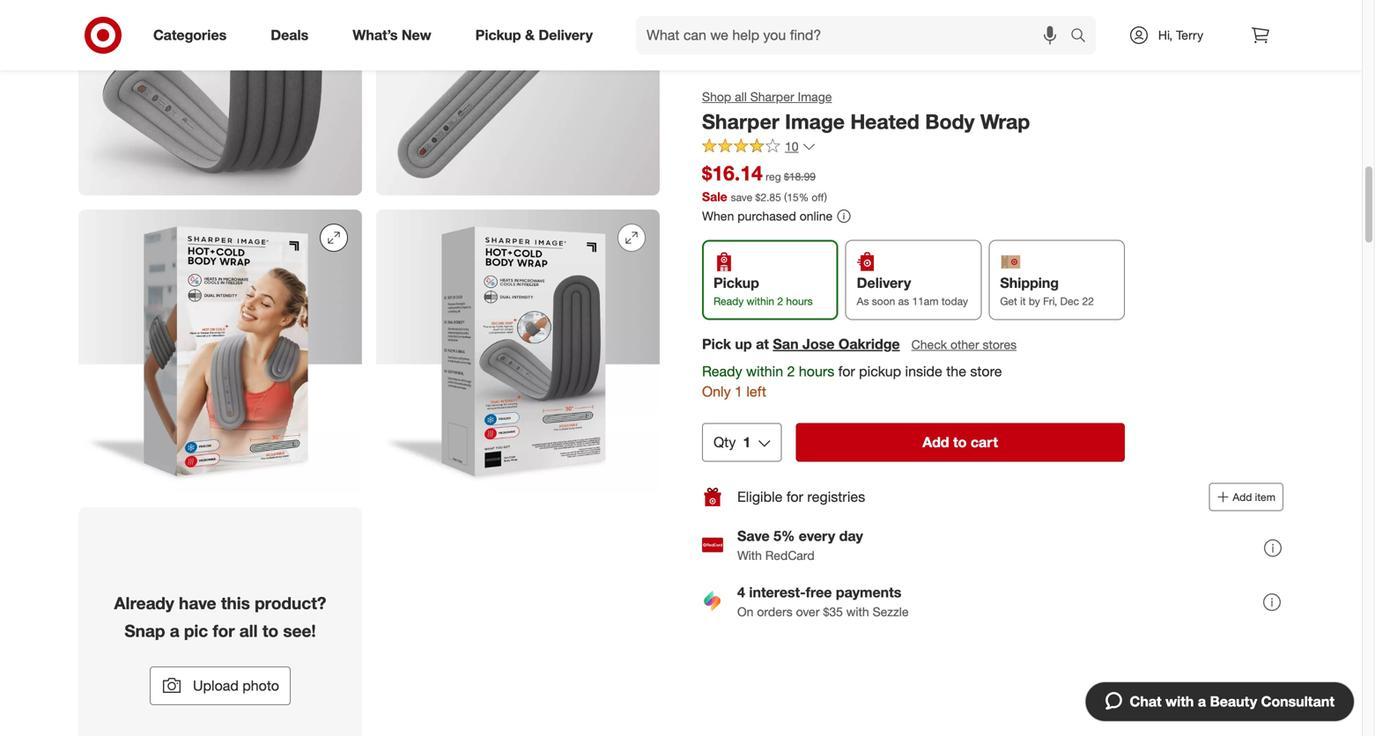 Task type: vqa. For each thing, say whether or not it's contained in the screenshot.
Find Stores link
no



Task type: describe. For each thing, give the bounding box(es) containing it.
it
[[1020, 295, 1026, 308]]

1 inside ready within 2 hours for pickup inside the store only 1 left
[[735, 383, 743, 400]]

pickup ready within 2 hours
[[714, 274, 813, 308]]

categories
[[153, 26, 227, 44]]

new
[[402, 26, 431, 44]]

terry
[[1176, 27, 1203, 43]]

check
[[911, 337, 947, 352]]

shipping get it by fri, dec 22
[[1000, 274, 1094, 308]]

add item
[[1233, 490, 1276, 504]]

only
[[702, 383, 731, 400]]

$16.14
[[702, 161, 763, 186]]

4 interest-free payments on orders over $35 with sezzle
[[737, 584, 909, 620]]

beauty
[[1210, 693, 1257, 710]]

11am
[[912, 295, 939, 308]]

&
[[525, 26, 535, 44]]

sharper image heated body wrap, 6 of 9 image
[[376, 0, 660, 196]]

1 vertical spatial image
[[785, 109, 845, 134]]

already have this product? snap a pic for all to see!
[[114, 593, 326, 642]]

hours inside ready within 2 hours for pickup inside the store only 1 left
[[799, 363, 834, 380]]

the
[[946, 363, 966, 380]]

store
[[970, 363, 1002, 380]]

check other stores button
[[911, 335, 1018, 355]]

sale
[[702, 189, 727, 204]]

on
[[737, 604, 754, 620]]

shipping
[[1000, 274, 1059, 292]]

delivery inside delivery as soon as 11am today
[[857, 274, 911, 292]]

redcard
[[765, 548, 815, 563]]

10 link
[[702, 138, 816, 158]]

wrap
[[980, 109, 1030, 134]]

pick
[[702, 336, 731, 353]]

What can we help you find? suggestions appear below search field
[[636, 16, 1075, 55]]

deals link
[[256, 16, 331, 55]]

save
[[731, 191, 752, 204]]

day
[[839, 528, 863, 545]]

for inside ready within 2 hours for pickup inside the store only 1 left
[[838, 363, 855, 380]]

qty 1
[[714, 434, 751, 451]]

to inside button
[[953, 434, 967, 451]]

)
[[824, 191, 827, 204]]

upload
[[193, 677, 239, 695]]

chat with a beauty consultant
[[1130, 693, 1335, 710]]

to inside already have this product? snap a pic for all to see!
[[262, 621, 278, 642]]

pic
[[184, 621, 208, 642]]

upload photo button
[[150, 667, 291, 706]]

0 vertical spatial delivery
[[539, 26, 593, 44]]

as
[[857, 295, 869, 308]]

sezzle
[[873, 604, 909, 620]]

pickup for ready
[[714, 274, 759, 292]]

pick up at san jose oakridge
[[702, 336, 900, 353]]

reg
[[766, 170, 781, 183]]

deals
[[271, 26, 309, 44]]

this
[[221, 593, 250, 614]]

a inside button
[[1198, 693, 1206, 710]]

dec
[[1060, 295, 1079, 308]]

up
[[735, 336, 752, 353]]

already
[[114, 593, 174, 614]]

jose
[[803, 336, 835, 353]]

0 vertical spatial image
[[798, 89, 832, 104]]

search button
[[1062, 16, 1105, 58]]

eligible
[[737, 488, 783, 506]]

as
[[898, 295, 909, 308]]

what's new link
[[338, 16, 453, 55]]

photo
[[242, 677, 279, 695]]

with inside 4 interest-free payments on orders over $35 with sezzle
[[846, 604, 869, 620]]

22
[[1082, 295, 1094, 308]]

search
[[1062, 28, 1105, 45]]

ready inside ready within 2 hours for pickup inside the store only 1 left
[[702, 363, 742, 380]]

qty
[[714, 434, 736, 451]]

hi,
[[1158, 27, 1173, 43]]

off
[[812, 191, 824, 204]]

ready within 2 hours for pickup inside the store only 1 left
[[702, 363, 1002, 400]]

every
[[799, 528, 835, 545]]

soon
[[872, 295, 895, 308]]

by
[[1029, 295, 1040, 308]]

all inside already have this product? snap a pic for all to see!
[[239, 621, 258, 642]]

save 5% every day with redcard
[[737, 528, 863, 563]]

$16.14 reg $18.99 sale save $ 2.85 ( 15 % off )
[[702, 161, 827, 204]]

sharper image heated body wrap, 7 of 9 image
[[78, 210, 362, 494]]

check other stores
[[911, 337, 1017, 352]]

free
[[806, 584, 832, 601]]

registries
[[807, 488, 865, 506]]

10
[[785, 139, 799, 154]]



Task type: locate. For each thing, give the bounding box(es) containing it.
add for add item
[[1233, 490, 1252, 504]]

1 horizontal spatial 1
[[743, 434, 751, 451]]

interest-
[[749, 584, 806, 601]]

%
[[799, 191, 809, 204]]

with right chat
[[1166, 693, 1194, 710]]

0 horizontal spatial a
[[170, 621, 179, 642]]

for inside already have this product? snap a pic for all to see!
[[213, 621, 235, 642]]

pickup & delivery
[[475, 26, 593, 44]]

san
[[773, 336, 799, 353]]

sharper
[[750, 89, 794, 104], [702, 109, 779, 134]]

1 vertical spatial for
[[787, 488, 803, 506]]

1 vertical spatial add
[[1233, 490, 1252, 504]]

pickup up up
[[714, 274, 759, 292]]

body
[[925, 109, 975, 134]]

other
[[950, 337, 979, 352]]

image
[[798, 89, 832, 104], [785, 109, 845, 134]]

left
[[746, 383, 766, 400]]

see!
[[283, 621, 316, 642]]

0 horizontal spatial with
[[846, 604, 869, 620]]

purchased
[[738, 208, 796, 224]]

when
[[702, 208, 734, 224]]

0 vertical spatial pickup
[[475, 26, 521, 44]]

4
[[737, 584, 745, 601]]

delivery up "soon"
[[857, 274, 911, 292]]

hours down jose
[[799, 363, 834, 380]]

add to cart button
[[796, 423, 1125, 462]]

2 inside pickup ready within 2 hours
[[777, 295, 783, 308]]

pickup for &
[[475, 26, 521, 44]]

add left item
[[1233, 490, 1252, 504]]

delivery
[[539, 26, 593, 44], [857, 274, 911, 292]]

sharper image heated body wrap, 8 of 9 image
[[376, 210, 660, 494]]

a inside already have this product? snap a pic for all to see!
[[170, 621, 179, 642]]

delivery as soon as 11am today
[[857, 274, 968, 308]]

save
[[737, 528, 770, 545]]

pickup & delivery link
[[460, 16, 615, 55]]

0 vertical spatial a
[[170, 621, 179, 642]]

1 left left
[[735, 383, 743, 400]]

1 horizontal spatial to
[[953, 434, 967, 451]]

1 vertical spatial ready
[[702, 363, 742, 380]]

2 horizontal spatial for
[[838, 363, 855, 380]]

a
[[170, 621, 179, 642], [1198, 693, 1206, 710]]

all inside shop all sharper image sharper image heated body wrap
[[735, 89, 747, 104]]

all down this
[[239, 621, 258, 642]]

payments
[[836, 584, 901, 601]]

2 inside ready within 2 hours for pickup inside the store only 1 left
[[787, 363, 795, 380]]

inside
[[905, 363, 942, 380]]

0 vertical spatial hours
[[786, 295, 813, 308]]

for
[[838, 363, 855, 380], [787, 488, 803, 506], [213, 621, 235, 642]]

1 vertical spatial hours
[[799, 363, 834, 380]]

pickup inside pickup ready within 2 hours
[[714, 274, 759, 292]]

for right pic
[[213, 621, 235, 642]]

shop all sharper image sharper image heated body wrap
[[702, 89, 1030, 134]]

oakridge
[[839, 336, 900, 353]]

item
[[1255, 490, 1276, 504]]

add for add to cart
[[923, 434, 949, 451]]

within inside pickup ready within 2 hours
[[747, 295, 774, 308]]

consultant
[[1261, 693, 1335, 710]]

1 vertical spatial sharper
[[702, 109, 779, 134]]

stores
[[983, 337, 1017, 352]]

product?
[[255, 593, 326, 614]]

with down payments
[[846, 604, 869, 620]]

within
[[747, 295, 774, 308], [746, 363, 783, 380]]

hours
[[786, 295, 813, 308], [799, 363, 834, 380]]

add to cart
[[923, 434, 998, 451]]

0 horizontal spatial for
[[213, 621, 235, 642]]

(
[[784, 191, 787, 204]]

a left pic
[[170, 621, 179, 642]]

delivery right &
[[539, 26, 593, 44]]

0 horizontal spatial delivery
[[539, 26, 593, 44]]

chat
[[1130, 693, 1162, 710]]

2 vertical spatial for
[[213, 621, 235, 642]]

within inside ready within 2 hours for pickup inside the store only 1 left
[[746, 363, 783, 380]]

ready up only
[[702, 363, 742, 380]]

within up left
[[746, 363, 783, 380]]

fri,
[[1043, 295, 1057, 308]]

ready
[[714, 295, 744, 308], [702, 363, 742, 380]]

when purchased online
[[702, 208, 833, 224]]

heated
[[850, 109, 920, 134]]

1 vertical spatial to
[[262, 621, 278, 642]]

add
[[923, 434, 949, 451], [1233, 490, 1252, 504]]

2.85
[[761, 191, 781, 204]]

15
[[787, 191, 799, 204]]

a left beauty
[[1198, 693, 1206, 710]]

for right "eligible"
[[787, 488, 803, 506]]

0 horizontal spatial to
[[262, 621, 278, 642]]

1 vertical spatial with
[[1166, 693, 1194, 710]]

1 horizontal spatial add
[[1233, 490, 1252, 504]]

0 vertical spatial add
[[923, 434, 949, 451]]

hi, terry
[[1158, 27, 1203, 43]]

what's
[[353, 26, 398, 44]]

cart
[[971, 434, 998, 451]]

upload photo
[[193, 677, 279, 695]]

0 vertical spatial ready
[[714, 295, 744, 308]]

2 down san
[[787, 363, 795, 380]]

1 horizontal spatial 2
[[787, 363, 795, 380]]

$18.99
[[784, 170, 816, 183]]

to left 'cart'
[[953, 434, 967, 451]]

1 vertical spatial within
[[746, 363, 783, 380]]

2 up san
[[777, 295, 783, 308]]

0 vertical spatial with
[[846, 604, 869, 620]]

1 right qty
[[743, 434, 751, 451]]

1 vertical spatial 2
[[787, 363, 795, 380]]

1 within from the top
[[747, 295, 774, 308]]

1 horizontal spatial for
[[787, 488, 803, 506]]

1 vertical spatial delivery
[[857, 274, 911, 292]]

within up at
[[747, 295, 774, 308]]

to
[[953, 434, 967, 451], [262, 621, 278, 642]]

1 vertical spatial pickup
[[714, 274, 759, 292]]

san jose oakridge button
[[773, 334, 900, 355]]

pickup
[[859, 363, 901, 380]]

all
[[735, 89, 747, 104], [239, 621, 258, 642]]

for down san jose oakridge button
[[838, 363, 855, 380]]

0 vertical spatial sharper
[[750, 89, 794, 104]]

0 horizontal spatial all
[[239, 621, 258, 642]]

add left 'cart'
[[923, 434, 949, 451]]

pickup left &
[[475, 26, 521, 44]]

0 vertical spatial 1
[[735, 383, 743, 400]]

snap
[[124, 621, 165, 642]]

0 horizontal spatial 1
[[735, 383, 743, 400]]

1 horizontal spatial pickup
[[714, 274, 759, 292]]

what's new
[[353, 26, 431, 44]]

$35
[[823, 604, 843, 620]]

over
[[796, 604, 820, 620]]

1 horizontal spatial a
[[1198, 693, 1206, 710]]

0 horizontal spatial add
[[923, 434, 949, 451]]

orders
[[757, 604, 793, 620]]

hours inside pickup ready within 2 hours
[[786, 295, 813, 308]]

ready inside pickup ready within 2 hours
[[714, 295, 744, 308]]

1 horizontal spatial all
[[735, 89, 747, 104]]

eligible for registries
[[737, 488, 865, 506]]

at
[[756, 336, 769, 353]]

chat with a beauty consultant button
[[1085, 682, 1355, 722]]

with inside button
[[1166, 693, 1194, 710]]

with
[[737, 548, 762, 563]]

2 within from the top
[[746, 363, 783, 380]]

0 vertical spatial to
[[953, 434, 967, 451]]

get
[[1000, 295, 1017, 308]]

1 vertical spatial all
[[239, 621, 258, 642]]

shop
[[702, 89, 731, 104]]

today
[[942, 295, 968, 308]]

1 horizontal spatial delivery
[[857, 274, 911, 292]]

1
[[735, 383, 743, 400], [743, 434, 751, 451]]

$
[[755, 191, 761, 204]]

all right shop
[[735, 89, 747, 104]]

0 vertical spatial within
[[747, 295, 774, 308]]

add item button
[[1209, 483, 1283, 511]]

0 vertical spatial 2
[[777, 295, 783, 308]]

to left see!
[[262, 621, 278, 642]]

0 horizontal spatial 2
[[777, 295, 783, 308]]

1 vertical spatial a
[[1198, 693, 1206, 710]]

1 vertical spatial 1
[[743, 434, 751, 451]]

0 horizontal spatial pickup
[[475, 26, 521, 44]]

hours up pick up at san jose oakridge
[[786, 295, 813, 308]]

ready up pick
[[714, 295, 744, 308]]

0 vertical spatial all
[[735, 89, 747, 104]]

with
[[846, 604, 869, 620], [1166, 693, 1194, 710]]

pickup inside pickup & delivery link
[[475, 26, 521, 44]]

5%
[[774, 528, 795, 545]]

1 horizontal spatial with
[[1166, 693, 1194, 710]]

categories link
[[138, 16, 249, 55]]

0 vertical spatial for
[[838, 363, 855, 380]]

sharper image heated body wrap, 5 of 9 image
[[78, 0, 362, 196]]



